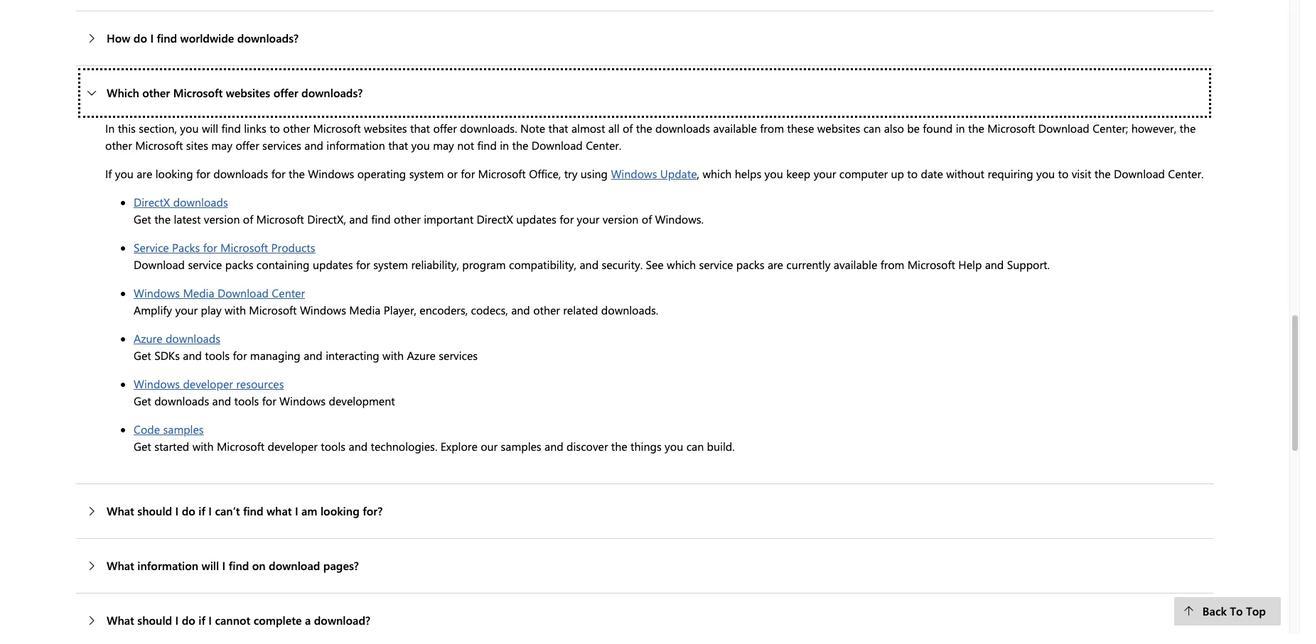Task type: locate. For each thing, give the bounding box(es) containing it.
media up play
[[183, 286, 214, 300]]

0 horizontal spatial services
[[262, 138, 301, 153]]

looking
[[155, 166, 193, 181], [321, 504, 360, 519]]

get down the code in the bottom left of the page
[[134, 439, 151, 454]]

microsoft up the products
[[256, 212, 304, 227]]

if left cannot
[[199, 613, 205, 628]]

azure up sdks at left
[[134, 331, 162, 346]]

1 horizontal spatial with
[[225, 303, 246, 318]]

0 horizontal spatial available
[[713, 121, 757, 136]]

1 horizontal spatial in
[[956, 121, 965, 136]]

0 horizontal spatial which
[[667, 257, 696, 272]]

of up service packs for microsoft products link at left
[[243, 212, 253, 227]]

are
[[137, 166, 152, 181], [768, 257, 783, 272]]

0 vertical spatial developer
[[183, 377, 233, 391]]

0 horizontal spatial from
[[760, 121, 784, 136]]

do right how
[[134, 30, 147, 45]]

i
[[150, 30, 154, 45], [175, 504, 179, 519], [209, 504, 212, 519], [295, 504, 298, 519], [222, 559, 226, 574], [175, 613, 179, 628], [209, 613, 212, 628]]

1 vertical spatial can
[[687, 439, 704, 454]]

1 horizontal spatial downloads?
[[302, 85, 363, 100]]

of for important
[[642, 212, 652, 227]]

azure down player,
[[407, 348, 436, 363]]

reliability,
[[411, 257, 459, 272]]

do left can't
[[182, 504, 195, 519]]

windows
[[308, 166, 354, 181], [611, 166, 657, 181], [134, 286, 180, 300], [300, 303, 346, 318], [134, 377, 180, 391], [279, 394, 326, 409]]

in
[[105, 121, 115, 136]]

for?
[[363, 504, 383, 519]]

which inside service packs for microsoft products download service packs containing updates for system reliability, program compatibility, and security. see which service packs are currently available from microsoft help and support.
[[667, 257, 696, 272]]

developer down 'windows developer resources get downloads and tools for windows development'
[[268, 439, 318, 454]]

service
[[188, 257, 222, 272], [699, 257, 733, 272]]

0 vertical spatial center.
[[586, 138, 622, 153]]

0 horizontal spatial center.
[[586, 138, 622, 153]]

your
[[814, 166, 836, 181], [577, 212, 600, 227], [175, 303, 198, 318]]

download up play
[[218, 286, 269, 300]]

in
[[956, 121, 965, 136], [500, 138, 509, 153]]

if inside "dropdown button"
[[199, 504, 205, 519]]

other right which at the top left of the page
[[142, 85, 170, 100]]

0 horizontal spatial developer
[[183, 377, 233, 391]]

0 horizontal spatial system
[[373, 257, 408, 272]]

services down links
[[262, 138, 301, 153]]

looking up directx downloads link
[[155, 166, 193, 181]]

1 horizontal spatial services
[[439, 348, 478, 363]]

date
[[921, 166, 943, 181]]

technologies.
[[371, 439, 438, 454]]

with
[[225, 303, 246, 318], [383, 348, 404, 363], [192, 439, 214, 454]]

0 vertical spatial directx
[[134, 195, 170, 209]]

azure
[[134, 331, 162, 346], [407, 348, 436, 363]]

find inside directx downloads get the latest version of microsoft directx, and find other important directx updates for your version of windows.
[[371, 212, 391, 227]]

1 horizontal spatial your
[[577, 212, 600, 227]]

0 vertical spatial information
[[327, 138, 385, 153]]

0 horizontal spatial tools
[[205, 348, 230, 363]]

and inside 'windows developer resources get downloads and tools for windows development'
[[212, 394, 231, 409]]

tools down resources
[[234, 394, 259, 409]]

0 horizontal spatial are
[[137, 166, 152, 181]]

0 vertical spatial will
[[202, 121, 218, 136]]

are right if
[[137, 166, 152, 181]]

should inside dropdown button
[[137, 613, 172, 628]]

media left player,
[[349, 303, 381, 318]]

microsoft up sites
[[173, 85, 223, 100]]

0 horizontal spatial with
[[192, 439, 214, 454]]

will inside "in this section, you will find links to other microsoft websites that offer downloads. note that almost all of the downloads available from these websites can also be found in the microsoft download center; however, the other microsoft sites may offer services and information that you may not find in the download center."
[[202, 121, 218, 136]]

1 horizontal spatial media
[[349, 303, 381, 318]]

if inside dropdown button
[[199, 613, 205, 628]]

center. down however,
[[1168, 166, 1204, 181]]

codecs,
[[471, 303, 508, 318]]

in right found
[[956, 121, 965, 136]]

which other microsoft websites offer downloads? button
[[76, 66, 1214, 120]]

0 vertical spatial looking
[[155, 166, 193, 181]]

2 vertical spatial your
[[175, 303, 198, 318]]

do inside "dropdown button"
[[182, 504, 195, 519]]

with inside code samples get started with microsoft developer tools and technologies. explore our samples and discover the things you can build.
[[192, 439, 214, 454]]

how
[[107, 30, 130, 45]]

websites up links
[[226, 85, 270, 100]]

1 horizontal spatial that
[[410, 121, 430, 136]]

service down packs
[[188, 257, 222, 272]]

0 vertical spatial should
[[137, 504, 172, 519]]

to right links
[[270, 121, 280, 136]]

center.
[[586, 138, 622, 153], [1168, 166, 1204, 181]]

information inside "in this section, you will find links to other microsoft websites that offer downloads. note that almost all of the downloads available from these websites can also be found in the microsoft download center; however, the other microsoft sites may offer services and information that you may not find in the download center."
[[327, 138, 385, 153]]

available
[[713, 121, 757, 136], [834, 257, 878, 272]]

from
[[760, 121, 784, 136], [881, 257, 905, 272]]

do for cannot
[[182, 613, 195, 628]]

the
[[636, 121, 652, 136], [968, 121, 985, 136], [1180, 121, 1196, 136], [512, 138, 529, 153], [289, 166, 305, 181], [1095, 166, 1111, 181], [154, 212, 171, 227], [611, 439, 628, 454]]

websites right these
[[817, 121, 861, 136]]

1 will from the top
[[202, 121, 218, 136]]

2 vertical spatial do
[[182, 613, 195, 628]]

pages?
[[323, 559, 359, 574]]

your left play
[[175, 303, 198, 318]]

with inside windows media download center amplify your play with microsoft windows media player, encoders, codecs, and other related downloads.
[[225, 303, 246, 318]]

downloads up sdks at left
[[166, 331, 220, 346]]

microsoft up operating
[[313, 121, 361, 136]]

to
[[1230, 604, 1243, 619]]

0 horizontal spatial downloads.
[[460, 121, 517, 136]]

other right links
[[283, 121, 310, 136]]

visit
[[1072, 166, 1092, 181]]

0 vertical spatial which
[[703, 166, 732, 181]]

1 vertical spatial from
[[881, 257, 905, 272]]

0 vertical spatial from
[[760, 121, 784, 136]]

updates down the products
[[313, 257, 353, 272]]

other
[[142, 85, 170, 100], [283, 121, 310, 136], [105, 138, 132, 153], [394, 212, 421, 227], [533, 303, 560, 318]]

0 horizontal spatial can
[[687, 439, 704, 454]]

packs
[[172, 240, 200, 255]]

what for what information will i find on download pages?
[[107, 559, 134, 574]]

1 horizontal spatial may
[[433, 138, 454, 153]]

2 vertical spatial with
[[192, 439, 214, 454]]

should inside "dropdown button"
[[137, 504, 172, 519]]

related
[[563, 303, 598, 318]]

find inside the what should i do if i can't find what i am looking for? "dropdown button"
[[243, 504, 263, 519]]

version up service packs for microsoft products link at left
[[204, 212, 240, 227]]

1 horizontal spatial offer
[[273, 85, 298, 100]]

1 should from the top
[[137, 504, 172, 519]]

downloads. inside "in this section, you will find links to other microsoft websites that offer downloads. note that almost all of the downloads available from these websites can also be found in the microsoft download center; however, the other microsoft sites may offer services and information that you may not find in the download center."
[[460, 121, 517, 136]]

0 vertical spatial updates
[[516, 212, 557, 227]]

1 vertical spatial in
[[500, 138, 509, 153]]

for inside azure downloads get sdks and tools for managing and interacting with azure services
[[233, 348, 247, 363]]

0 horizontal spatial service
[[188, 257, 222, 272]]

your right 'keep'
[[814, 166, 836, 181]]

0 vertical spatial what
[[107, 504, 134, 519]]

can left also
[[864, 121, 881, 136]]

find down operating
[[371, 212, 391, 227]]

microsoft inside windows media download center amplify your play with microsoft windows media player, encoders, codecs, and other related downloads.
[[249, 303, 297, 318]]

tools inside code samples get started with microsoft developer tools and technologies. explore our samples and discover the things you can build.
[[321, 439, 346, 454]]

0 vertical spatial if
[[199, 504, 205, 519]]

0 vertical spatial with
[[225, 303, 246, 318]]

1 if from the top
[[199, 504, 205, 519]]

do left cannot
[[182, 613, 195, 628]]

1 horizontal spatial can
[[864, 121, 881, 136]]

system left "or"
[[409, 166, 444, 181]]

find left on
[[229, 559, 249, 574]]

downloads
[[655, 121, 710, 136], [214, 166, 268, 181], [173, 195, 228, 209], [166, 331, 220, 346], [154, 394, 209, 409]]

in right not
[[500, 138, 509, 153]]

the inside code samples get started with microsoft developer tools and technologies. explore our samples and discover the things you can build.
[[611, 439, 628, 454]]

may left not
[[433, 138, 454, 153]]

what should i do if i can't find what i am looking for? button
[[76, 485, 1214, 539]]

system up windows media download center amplify your play with microsoft windows media player, encoders, codecs, and other related downloads.
[[373, 257, 408, 272]]

of inside "in this section, you will find links to other microsoft websites that offer downloads. note that almost all of the downloads available from these websites can also be found in the microsoft download center; however, the other microsoft sites may offer services and information that you may not find in the download center."
[[623, 121, 633, 136]]

what inside what should i do if i cannot complete a download? dropdown button
[[107, 613, 134, 628]]

0 vertical spatial downloads.
[[460, 121, 517, 136]]

websites up operating
[[364, 121, 407, 136]]

1 vertical spatial available
[[834, 257, 878, 272]]

updates up compatibility, on the left top of page
[[516, 212, 557, 227]]

3 what from the top
[[107, 613, 134, 628]]

1 vertical spatial do
[[182, 504, 195, 519]]

directx right important on the left
[[477, 212, 513, 227]]

find
[[157, 30, 177, 45], [221, 121, 241, 136], [477, 138, 497, 153], [371, 212, 391, 227], [243, 504, 263, 519], [229, 559, 249, 574]]

0 vertical spatial system
[[409, 166, 444, 181]]

0 vertical spatial downloads?
[[237, 30, 299, 45]]

azure downloads get sdks and tools for managing and interacting with azure services
[[134, 331, 478, 363]]

microsoft up requiring
[[988, 121, 1035, 136]]

,
[[697, 166, 700, 181]]

2 vertical spatial what
[[107, 613, 134, 628]]

if
[[105, 166, 112, 181]]

1 horizontal spatial of
[[623, 121, 633, 136]]

1 what from the top
[[107, 504, 134, 519]]

downloads up code samples link
[[154, 394, 209, 409]]

1 vertical spatial services
[[439, 348, 478, 363]]

amplify
[[134, 303, 172, 318]]

resources
[[236, 377, 284, 391]]

also
[[884, 121, 904, 136]]

of right all
[[623, 121, 633, 136]]

tools down development
[[321, 439, 346, 454]]

1 version from the left
[[204, 212, 240, 227]]

1 vertical spatial downloads?
[[302, 85, 363, 100]]

you
[[180, 121, 199, 136], [411, 138, 430, 153], [115, 166, 134, 181], [765, 166, 783, 181], [1037, 166, 1055, 181], [665, 439, 683, 454]]

0 horizontal spatial media
[[183, 286, 214, 300]]

microsoft down section,
[[135, 138, 183, 153]]

2 will from the top
[[202, 559, 219, 574]]

1 horizontal spatial from
[[881, 257, 905, 272]]

1 vertical spatial your
[[577, 212, 600, 227]]

tools inside 'windows developer resources get downloads and tools for windows development'
[[234, 394, 259, 409]]

0 vertical spatial do
[[134, 30, 147, 45]]

your up service packs for microsoft products download service packs containing updates for system reliability, program compatibility, and security. see which service packs are currently available from microsoft help and support. at top
[[577, 212, 600, 227]]

without
[[946, 166, 985, 181]]

of
[[623, 121, 633, 136], [243, 212, 253, 227], [642, 212, 652, 227]]

which right see
[[667, 257, 696, 272]]

download down service
[[134, 257, 185, 272]]

1 horizontal spatial looking
[[321, 504, 360, 519]]

what for what should i do if i can't find what i am looking for?
[[107, 504, 134, 519]]

1 vertical spatial developer
[[268, 439, 318, 454]]

for inside 'windows developer resources get downloads and tools for windows development'
[[262, 394, 276, 409]]

can
[[864, 121, 881, 136], [687, 439, 704, 454]]

windows update link
[[611, 166, 697, 181]]

find left worldwide
[[157, 30, 177, 45]]

tools
[[205, 348, 230, 363], [234, 394, 259, 409], [321, 439, 346, 454]]

1 vertical spatial downloads.
[[601, 303, 659, 318]]

0 horizontal spatial looking
[[155, 166, 193, 181]]

1 horizontal spatial which
[[703, 166, 732, 181]]

if left can't
[[199, 504, 205, 519]]

0 vertical spatial your
[[814, 166, 836, 181]]

you up sites
[[180, 121, 199, 136]]

available up helps
[[713, 121, 757, 136]]

windows developer resources link
[[134, 377, 284, 391]]

0 vertical spatial azure
[[134, 331, 162, 346]]

1 vertical spatial updates
[[313, 257, 353, 272]]

websites
[[226, 85, 270, 100], [364, 121, 407, 136], [817, 121, 861, 136]]

0 horizontal spatial downloads?
[[237, 30, 299, 45]]

0 horizontal spatial websites
[[226, 85, 270, 100]]

managing
[[250, 348, 301, 363]]

samples
[[163, 422, 204, 437], [501, 439, 542, 454]]

downloads up update
[[655, 121, 710, 136]]

get inside directx downloads get the latest version of microsoft directx, and find other important directx updates for your version of windows.
[[134, 212, 151, 227]]

packs
[[225, 257, 253, 272], [736, 257, 765, 272]]

0 vertical spatial available
[[713, 121, 757, 136]]

what
[[107, 504, 134, 519], [107, 559, 134, 574], [107, 613, 134, 628]]

may right sites
[[211, 138, 232, 153]]

downloads? for how do i find worldwide downloads?
[[237, 30, 299, 45]]

3 get from the top
[[134, 394, 151, 409]]

looking right am
[[321, 504, 360, 519]]

which right ,
[[703, 166, 732, 181]]

with right interacting
[[383, 348, 404, 363]]

available right currently
[[834, 257, 878, 272]]

should for what should i do if i can't find what i am looking for?
[[137, 504, 172, 519]]

will inside what information will i find on download pages? dropdown button
[[202, 559, 219, 574]]

will up sites
[[202, 121, 218, 136]]

2 horizontal spatial of
[[642, 212, 652, 227]]

0 vertical spatial services
[[262, 138, 301, 153]]

directx up service
[[134, 195, 170, 209]]

get left sdks at left
[[134, 348, 151, 363]]

what inside what information will i find on download pages? dropdown button
[[107, 559, 134, 574]]

windows media download center amplify your play with microsoft windows media player, encoders, codecs, and other related downloads.
[[134, 286, 659, 318]]

2 vertical spatial offer
[[236, 138, 259, 153]]

and inside windows media download center amplify your play with microsoft windows media player, encoders, codecs, and other related downloads.
[[511, 303, 530, 318]]

packs left currently
[[736, 257, 765, 272]]

get inside azure downloads get sdks and tools for managing and interacting with azure services
[[134, 348, 151, 363]]

2 horizontal spatial with
[[383, 348, 404, 363]]

get up the code in the bottom left of the page
[[134, 394, 151, 409]]

will left on
[[202, 559, 219, 574]]

services inside azure downloads get sdks and tools for managing and interacting with azure services
[[439, 348, 478, 363]]

with down windows media download center link
[[225, 303, 246, 318]]

downloads.
[[460, 121, 517, 136], [601, 303, 659, 318]]

help
[[959, 257, 982, 272]]

to right up
[[907, 166, 918, 181]]

1 vertical spatial azure
[[407, 348, 436, 363]]

0 horizontal spatial version
[[204, 212, 240, 227]]

using
[[581, 166, 608, 181]]

packs down service packs for microsoft products link at left
[[225, 257, 253, 272]]

4 get from the top
[[134, 439, 151, 454]]

microsoft down 'windows developer resources get downloads and tools for windows development'
[[217, 439, 265, 454]]

for
[[196, 166, 210, 181], [271, 166, 286, 181], [461, 166, 475, 181], [560, 212, 574, 227], [203, 240, 217, 255], [356, 257, 370, 272], [233, 348, 247, 363], [262, 394, 276, 409]]

compatibility,
[[509, 257, 577, 272]]

tools up windows developer resources link
[[205, 348, 230, 363]]

downloads. up not
[[460, 121, 517, 136]]

get inside 'windows developer resources get downloads and tools for windows development'
[[134, 394, 151, 409]]

1 vertical spatial should
[[137, 613, 172, 628]]

you right things
[[665, 439, 683, 454]]

1 vertical spatial directx
[[477, 212, 513, 227]]

0 vertical spatial can
[[864, 121, 881, 136]]

windows up 'amplify'
[[134, 286, 180, 300]]

back
[[1203, 604, 1227, 619]]

0 horizontal spatial offer
[[236, 138, 259, 153]]

your inside directx downloads get the latest version of microsoft directx, and find other important directx updates for your version of windows.
[[577, 212, 600, 227]]

1 vertical spatial looking
[[321, 504, 360, 519]]

2 should from the top
[[137, 613, 172, 628]]

windows up 'directx,'
[[308, 166, 354, 181]]

to
[[270, 121, 280, 136], [907, 166, 918, 181], [1058, 166, 1069, 181]]

1 horizontal spatial information
[[327, 138, 385, 153]]

0 vertical spatial tools
[[205, 348, 230, 363]]

1 horizontal spatial downloads.
[[601, 303, 659, 318]]

0 horizontal spatial directx
[[134, 195, 170, 209]]

get for directx downloads get the latest version of microsoft directx, and find other important directx updates for your version of windows.
[[134, 212, 151, 227]]

download
[[1039, 121, 1090, 136], [532, 138, 583, 153], [1114, 166, 1165, 181], [134, 257, 185, 272], [218, 286, 269, 300]]

get for azure downloads get sdks and tools for managing and interacting with azure services
[[134, 348, 151, 363]]

service packs for microsoft products download service packs containing updates for system reliability, program compatibility, and security. see which service packs are currently available from microsoft help and support.
[[134, 240, 1050, 272]]

1 vertical spatial if
[[199, 613, 205, 628]]

media
[[183, 286, 214, 300], [349, 303, 381, 318]]

downloads up the latest
[[173, 195, 228, 209]]

to left visit
[[1058, 166, 1069, 181]]

can inside code samples get started with microsoft developer tools and technologies. explore our samples and discover the things you can build.
[[687, 439, 704, 454]]

are left currently
[[768, 257, 783, 272]]

1 vertical spatial samples
[[501, 439, 542, 454]]

center. down all
[[586, 138, 622, 153]]

updates inside service packs for microsoft products download service packs containing updates for system reliability, program compatibility, and security. see which service packs are currently available from microsoft help and support.
[[313, 257, 353, 272]]

be
[[907, 121, 920, 136]]

0 vertical spatial media
[[183, 286, 214, 300]]

1 get from the top
[[134, 212, 151, 227]]

downloads down links
[[214, 166, 268, 181]]

information
[[327, 138, 385, 153], [137, 559, 198, 574]]

find right can't
[[243, 504, 263, 519]]

1 horizontal spatial developer
[[268, 439, 318, 454]]

try
[[564, 166, 578, 181]]

developer left resources
[[183, 377, 233, 391]]

updates
[[516, 212, 557, 227], [313, 257, 353, 272]]

what inside "dropdown button"
[[107, 504, 134, 519]]

tools inside azure downloads get sdks and tools for managing and interacting with azure services
[[205, 348, 230, 363]]

0 horizontal spatial may
[[211, 138, 232, 153]]

1 vertical spatial what
[[107, 559, 134, 574]]

0 vertical spatial in
[[956, 121, 965, 136]]

samples right 'our'
[[501, 439, 542, 454]]

2 get from the top
[[134, 348, 151, 363]]

with right started
[[192, 439, 214, 454]]

0 horizontal spatial to
[[270, 121, 280, 136]]

2 if from the top
[[199, 613, 205, 628]]

microsoft inside code samples get started with microsoft developer tools and technologies. explore our samples and discover the things you can build.
[[217, 439, 265, 454]]

0 vertical spatial offer
[[273, 85, 298, 100]]

if for cannot
[[199, 613, 205, 628]]

get up service
[[134, 212, 151, 227]]

developer
[[183, 377, 233, 391], [268, 439, 318, 454]]

for inside directx downloads get the latest version of microsoft directx, and find other important directx updates for your version of windows.
[[560, 212, 574, 227]]

samples up started
[[163, 422, 204, 437]]

our
[[481, 439, 498, 454]]

2 what from the top
[[107, 559, 134, 574]]

downloads. down security.
[[601, 303, 659, 318]]

and
[[304, 138, 323, 153], [349, 212, 368, 227], [580, 257, 599, 272], [985, 257, 1004, 272], [511, 303, 530, 318], [183, 348, 202, 363], [304, 348, 323, 363], [212, 394, 231, 409], [349, 439, 368, 454], [545, 439, 564, 454]]

download inside windows media download center amplify your play with microsoft windows media player, encoders, codecs, and other related downloads.
[[218, 286, 269, 300]]

offer
[[273, 85, 298, 100], [433, 121, 457, 136], [236, 138, 259, 153]]

2 horizontal spatial that
[[549, 121, 568, 136]]

version up security.
[[603, 212, 639, 227]]

get inside code samples get started with microsoft developer tools and technologies. explore our samples and discover the things you can build.
[[134, 439, 151, 454]]

operating
[[357, 166, 406, 181]]

note
[[520, 121, 545, 136]]



Task type: vqa. For each thing, say whether or not it's contained in the screenshot.


Task type: describe. For each thing, give the bounding box(es) containing it.
not
[[457, 138, 474, 153]]

update
[[660, 166, 697, 181]]

find left links
[[221, 121, 241, 136]]

1 may from the left
[[211, 138, 232, 153]]

download inside service packs for microsoft products download service packs containing updates for system reliability, program compatibility, and security. see which service packs are currently available from microsoft help and support.
[[134, 257, 185, 272]]

updates inside directx downloads get the latest version of microsoft directx, and find other important directx updates for your version of windows.
[[516, 212, 557, 227]]

computer
[[839, 166, 888, 181]]

you right if
[[115, 166, 134, 181]]

back to top
[[1203, 604, 1266, 619]]

windows down center
[[300, 303, 346, 318]]

services inside "in this section, you will find links to other microsoft websites that offer downloads. note that almost all of the downloads available from these websites can also be found in the microsoft download center; however, the other microsoft sites may offer services and information that you may not find in the download center."
[[262, 138, 301, 153]]

other inside directx downloads get the latest version of microsoft directx, and find other important directx updates for your version of windows.
[[394, 212, 421, 227]]

from inside "in this section, you will find links to other microsoft websites that offer downloads. note that almost all of the downloads available from these websites can also be found in the microsoft download center; however, the other microsoft sites may offer services and information that you may not find in the download center."
[[760, 121, 784, 136]]

download down however,
[[1114, 166, 1165, 181]]

windows down resources
[[279, 394, 326, 409]]

what should i do if i cannot complete a download?
[[107, 613, 371, 628]]

all
[[608, 121, 620, 136]]

1 vertical spatial offer
[[433, 121, 457, 136]]

other inside windows media download center amplify your play with microsoft windows media player, encoders, codecs, and other related downloads.
[[533, 303, 560, 318]]

which
[[107, 85, 139, 100]]

you left not
[[411, 138, 430, 153]]

microsoft inside dropdown button
[[173, 85, 223, 100]]

discover
[[567, 439, 608, 454]]

1 packs from the left
[[225, 257, 253, 272]]

these
[[787, 121, 814, 136]]

interacting
[[326, 348, 379, 363]]

can inside "in this section, you will find links to other microsoft websites that offer downloads. note that almost all of the downloads available from these websites can also be found in the microsoft download center; however, the other microsoft sites may offer services and information that you may not find in the download center."
[[864, 121, 881, 136]]

0 vertical spatial samples
[[163, 422, 204, 437]]

center. inside "in this section, you will find links to other microsoft websites that offer downloads. note that almost all of the downloads available from these websites can also be found in the microsoft download center; however, the other microsoft sites may offer services and information that you may not find in the download center."
[[586, 138, 622, 153]]

windows media download center link
[[134, 286, 305, 300]]

other down this
[[105, 138, 132, 153]]

microsoft inside directx downloads get the latest version of microsoft directx, and find other important directx updates for your version of windows.
[[256, 212, 304, 227]]

microsoft up the containing
[[220, 240, 268, 255]]

are inside service packs for microsoft products download service packs containing updates for system reliability, program compatibility, and security. see which service packs are currently available from microsoft help and support.
[[768, 257, 783, 272]]

windows developer resources get downloads and tools for windows development
[[134, 377, 395, 409]]

1 horizontal spatial to
[[907, 166, 918, 181]]

should for what should i do if i cannot complete a download?
[[137, 613, 172, 628]]

windows right using
[[611, 166, 657, 181]]

complete
[[254, 613, 302, 628]]

0 horizontal spatial that
[[388, 138, 408, 153]]

and inside "in this section, you will find links to other microsoft websites that offer downloads. note that almost all of the downloads available from these websites can also be found in the microsoft download center; however, the other microsoft sites may offer services and information that you may not find in the download center."
[[304, 138, 323, 153]]

what
[[267, 504, 292, 519]]

this
[[118, 121, 136, 136]]

find inside what information will i find on download pages? dropdown button
[[229, 559, 249, 574]]

code
[[134, 422, 160, 437]]

a
[[305, 613, 311, 628]]

up
[[891, 166, 904, 181]]

downloads inside azure downloads get sdks and tools for managing and interacting with azure services
[[166, 331, 220, 346]]

system inside service packs for microsoft products download service packs containing updates for system reliability, program compatibility, and security. see which service packs are currently available from microsoft help and support.
[[373, 257, 408, 272]]

can't
[[215, 504, 240, 519]]

play
[[201, 303, 222, 318]]

see
[[646, 257, 664, 272]]

if you are looking for downloads for the windows operating system or for microsoft office, try using windows update , which helps you keep your computer up to date without requiring you to visit the download center.
[[105, 166, 1204, 181]]

1 horizontal spatial websites
[[364, 121, 407, 136]]

1 horizontal spatial samples
[[501, 439, 542, 454]]

sdks
[[154, 348, 180, 363]]

what information will i find on download pages?
[[107, 559, 359, 574]]

azure downloads link
[[134, 331, 220, 346]]

1 vertical spatial media
[[349, 303, 381, 318]]

your inside windows media download center amplify your play with microsoft windows media player, encoders, codecs, and other related downloads.
[[175, 303, 198, 318]]

windows down sdks at left
[[134, 377, 180, 391]]

2 packs from the left
[[736, 257, 765, 272]]

0 horizontal spatial azure
[[134, 331, 162, 346]]

0 horizontal spatial of
[[243, 212, 253, 227]]

you inside code samples get started with microsoft developer tools and technologies. explore our samples and discover the things you can build.
[[665, 439, 683, 454]]

find inside how do i find worldwide downloads? dropdown button
[[157, 30, 177, 45]]

2 horizontal spatial websites
[[817, 121, 861, 136]]

player,
[[384, 303, 417, 318]]

sites
[[186, 138, 208, 153]]

downloads inside "in this section, you will find links to other microsoft websites that offer downloads. note that almost all of the downloads available from these websites can also be found in the microsoft download center; however, the other microsoft sites may offer services and information that you may not find in the download center."
[[655, 121, 710, 136]]

development
[[329, 394, 395, 409]]

directx,
[[307, 212, 346, 227]]

found
[[923, 121, 953, 136]]

security.
[[602, 257, 643, 272]]

available inside "in this section, you will find links to other microsoft websites that offer downloads. note that almost all of the downloads available from these websites can also be found in the microsoft download center; however, the other microsoft sites may offer services and information that you may not find in the download center."
[[713, 121, 757, 136]]

get for code samples get started with microsoft developer tools and technologies. explore our samples and discover the things you can build.
[[134, 439, 151, 454]]

back to top link
[[1175, 598, 1281, 626]]

with inside azure downloads get sdks and tools for managing and interacting with azure services
[[383, 348, 404, 363]]

2 may from the left
[[433, 138, 454, 153]]

service
[[134, 240, 169, 255]]

worldwide
[[180, 30, 234, 45]]

from inside service packs for microsoft products download service packs containing updates for system reliability, program compatibility, and security. see which service packs are currently available from microsoft help and support.
[[881, 257, 905, 272]]

downloads inside directx downloads get the latest version of microsoft directx, and find other important directx updates for your version of windows.
[[173, 195, 228, 209]]

microsoft left help
[[908, 257, 955, 272]]

am
[[301, 504, 317, 519]]

2 horizontal spatial to
[[1058, 166, 1069, 181]]

1 horizontal spatial azure
[[407, 348, 436, 363]]

0 horizontal spatial in
[[500, 138, 509, 153]]

currently
[[787, 257, 831, 272]]

of for offer
[[623, 121, 633, 136]]

download?
[[314, 613, 371, 628]]

what information will i find on download pages? button
[[76, 539, 1214, 593]]

developer inside 'windows developer resources get downloads and tools for windows development'
[[183, 377, 233, 391]]

information inside dropdown button
[[137, 559, 198, 574]]

section,
[[139, 121, 177, 136]]

find right not
[[477, 138, 497, 153]]

top
[[1246, 604, 1266, 619]]

downloads? for which other microsoft websites offer downloads?
[[302, 85, 363, 100]]

download down note
[[532, 138, 583, 153]]

or
[[447, 166, 458, 181]]

downloads. inside windows media download center amplify your play with microsoft windows media player, encoders, codecs, and other related downloads.
[[601, 303, 659, 318]]

other inside which other microsoft websites offer downloads? dropdown button
[[142, 85, 170, 100]]

encoders,
[[420, 303, 468, 318]]

which other microsoft websites offer downloads?
[[107, 85, 363, 100]]

1 horizontal spatial directx
[[477, 212, 513, 227]]

however,
[[1132, 121, 1177, 136]]

2 version from the left
[[603, 212, 639, 227]]

microsoft left office,
[[478, 166, 526, 181]]

important
[[424, 212, 474, 227]]

office,
[[529, 166, 561, 181]]

products
[[271, 240, 315, 255]]

offer inside which other microsoft websites offer downloads? dropdown button
[[273, 85, 298, 100]]

how do i find worldwide downloads?
[[107, 30, 299, 45]]

do for can't
[[182, 504, 195, 519]]

containing
[[257, 257, 310, 272]]

2 service from the left
[[699, 257, 733, 272]]

in this section, you will find links to other microsoft websites that offer downloads. note that almost all of the downloads available from these websites can also be found in the microsoft download center; however, the other microsoft sites may offer services and information that you may not find in the download center.
[[105, 121, 1196, 153]]

what should i do if i cannot complete a download? button
[[76, 594, 1214, 635]]

2 horizontal spatial your
[[814, 166, 836, 181]]

you right requiring
[[1037, 166, 1055, 181]]

what should i do if i can't find what i am looking for?
[[107, 504, 383, 519]]

download
[[269, 559, 320, 574]]

latest
[[174, 212, 201, 227]]

what for what should i do if i cannot complete a download?
[[107, 613, 134, 628]]

1 service from the left
[[188, 257, 222, 272]]

and inside directx downloads get the latest version of microsoft directx, and find other important directx updates for your version of windows.
[[349, 212, 368, 227]]

directx downloads link
[[134, 195, 228, 209]]

keep
[[786, 166, 811, 181]]

center
[[272, 286, 305, 300]]

downloads inside 'windows developer resources get downloads and tools for windows development'
[[154, 394, 209, 409]]

helps
[[735, 166, 762, 181]]

center;
[[1093, 121, 1129, 136]]

program
[[462, 257, 506, 272]]

the inside directx downloads get the latest version of microsoft directx, and find other important directx updates for your version of windows.
[[154, 212, 171, 227]]

available inside service packs for microsoft products download service packs containing updates for system reliability, program compatibility, and security. see which service packs are currently available from microsoft help and support.
[[834, 257, 878, 272]]

if for can't
[[199, 504, 205, 519]]

service packs for microsoft products link
[[134, 240, 315, 255]]

download left center;
[[1039, 121, 1090, 136]]

you left 'keep'
[[765, 166, 783, 181]]

developer inside code samples get started with microsoft developer tools and technologies. explore our samples and discover the things you can build.
[[268, 439, 318, 454]]

things
[[631, 439, 662, 454]]

1 horizontal spatial center.
[[1168, 166, 1204, 181]]

explore
[[441, 439, 478, 454]]

on
[[252, 559, 266, 574]]

support.
[[1007, 257, 1050, 272]]

almost
[[572, 121, 605, 136]]

directx downloads get the latest version of microsoft directx, and find other important directx updates for your version of windows.
[[134, 195, 704, 227]]

cannot
[[215, 613, 250, 628]]

code samples get started with microsoft developer tools and technologies. explore our samples and discover the things you can build.
[[134, 422, 735, 454]]

how do i find worldwide downloads? button
[[76, 11, 1214, 65]]

looking inside "dropdown button"
[[321, 504, 360, 519]]

websites inside dropdown button
[[226, 85, 270, 100]]

build.
[[707, 439, 735, 454]]

requiring
[[988, 166, 1033, 181]]

to inside "in this section, you will find links to other microsoft websites that offer downloads. note that almost all of the downloads available from these websites can also be found in the microsoft download center; however, the other microsoft sites may offer services and information that you may not find in the download center."
[[270, 121, 280, 136]]



